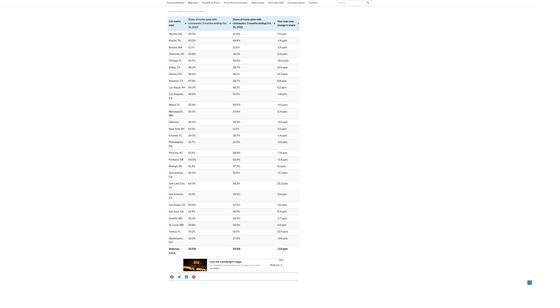 Task type: describe. For each thing, give the bounding box(es) containing it.
11.6
[[278, 53, 282, 56]]

ppts right 1.4
[[282, 134, 287, 137]]

4.1
[[278, 165, 281, 168]]

data center
[[252, 1, 265, 4]]

nc for raleigh, nc
[[179, 165, 182, 168]]

23.5 ppts
[[278, 231, 288, 234]]

table
[[173, 1, 179, 4]]

salt
[[169, 183, 174, 186]]

diego,
[[174, 204, 181, 207]]

includes
[[187, 1, 196, 4]]

data center link
[[250, 0, 267, 6]]

from our economists
[[224, 1, 248, 4]]

- for austin, tx
[[278, 39, 278, 42]]

sacramento, ca
[[169, 172, 184, 179]]

philadelphia, pa
[[169, 141, 184, 148]]

data
[[243, 5, 248, 8]]

ppts right 3.6
[[282, 193, 287, 196]]

6.2
[[278, 86, 281, 89]]

- for sacramento, ca
[[278, 172, 278, 175]]

the right during
[[292, 1, 296, 4]]

0 horizontal spatial the
[[168, 1, 172, 4]]

ppts down -5.8 ppts
[[283, 248, 288, 251]]

43.1% for san antonio, tx
[[188, 193, 196, 196]]

1 vertical spatial 51.0%
[[233, 172, 240, 175]]

seattle, wa
[[169, 217, 183, 220]]

year
[[289, 20, 294, 23]]

- for national— u.s.a.
[[278, 248, 278, 251]]

las
[[169, 86, 173, 89]]

u.s. metro area
[[169, 20, 181, 27]]

ppts right 1.8 at top right
[[282, 93, 287, 96]]

il
[[180, 59, 182, 62]]

los
[[169, 93, 173, 96]]

nc for charlotte, nc
[[181, 53, 185, 56]]

during
[[284, 1, 292, 4]]

ppts right 4.6
[[283, 104, 288, 107]]

ppts down -6.1 ppts
[[282, 211, 287, 214]]

11.4
[[278, 110, 282, 113]]

section
[[261, 5, 270, 8]]

- for miami, fl
[[278, 104, 278, 107]]

our for economists
[[231, 1, 235, 4]]

1.4
[[278, 134, 282, 137]]

23.9%
[[233, 110, 240, 113]]

city,
[[180, 183, 185, 186]]

25.2 ppts
[[278, 183, 288, 186]]

-6.1 ppts
[[278, 204, 287, 207]]

st. louis, mo
[[169, 224, 184, 227]]

31, for share of home sales with concession, 3 months ending oct. 31, 2022
[[233, 26, 236, 29]]

equality & policy link
[[201, 0, 222, 6]]

pa
[[169, 145, 172, 148]]

31, for share of home sales with concession, 3 months ending oct. 31, 2023
[[188, 26, 192, 29]]

the table below includes 27 metros for which redfin buyers' agents recorded at least 50 closed deals during the three months ending oct. 31, in both 2023 and 2022. the national data in the first section of the report are representative of the entire u.s.
[[168, 1, 296, 12]]

1.6
[[278, 39, 282, 42]]

company news
[[288, 1, 305, 4]]

3 for 2023
[[203, 22, 204, 25]]

ppts right "10.6"
[[283, 66, 288, 69]]

tampa, fl
[[169, 231, 181, 234]]

35.7%
[[233, 134, 240, 137]]

national— u.s.a.
[[169, 248, 181, 255]]

from for from our economists
[[224, 1, 230, 4]]

10.5 ppts
[[278, 73, 288, 76]]

0.9 for national
[[278, 121, 282, 124]]

2023 inside the table below includes 27 metros for which redfin buyers' agents recorded at least 50 closed deals during the three months ending oct. 31, in both 2023 and 2022. the national data in the first section of the report are representative of the entire u.s.
[[210, 5, 216, 8]]

40.0%
[[233, 104, 241, 107]]

23.5
[[278, 231, 283, 234]]

angeles,
[[174, 93, 184, 96]]

equality & policy
[[202, 1, 221, 4]]

of inside share of home sales with concession, 3 months ending oct. 31, 2023
[[196, 18, 198, 21]]

48.1%
[[233, 86, 240, 89]]

metro
[[174, 20, 181, 23]]

-1.5 ppts
[[278, 46, 287, 49]]

tx for houston, tx
[[180, 79, 183, 82]]

3 for 2022
[[247, 22, 249, 25]]

- for boston, ma
[[278, 46, 278, 49]]

-4.6 ppts
[[278, 104, 288, 107]]

ppts right 5.8
[[283, 237, 288, 240]]

28.8%
[[188, 224, 196, 227]]

- for philadelphia, pa
[[278, 141, 278, 144]]

oct. for share of home sales with concession, 3 months ending oct. 31, 2023
[[222, 22, 227, 25]]

ppts right 5.7
[[283, 172, 288, 175]]

u.s. inside the table below includes 27 metros for which redfin buyers' agents recorded at least 50 closed deals during the three months ending oct. 31, in both 2023 and 2022. the national data in the first section of the report are representative of the entire u.s.
[[200, 9, 204, 12]]

our for ceo
[[275, 1, 279, 4]]

over-
[[283, 20, 289, 23]]

oct. for share of home sales with concession, 3 months ending oct. 31, 2022
[[267, 22, 272, 25]]

san jose, ca
[[169, 211, 184, 214]]

ppts right 7.0
[[282, 32, 287, 35]]

- for orlando, fl
[[278, 134, 278, 137]]

0.9 for national— u.s.a.
[[278, 248, 282, 251]]

minneapolis, mn
[[169, 110, 184, 117]]

ending inside the table below includes 27 metros for which redfin buyers' agents recorded at least 50 closed deals during the three months ending oct. 31, in both 2023 and 2022. the national data in the first section of the report are representative of the entire u.s.
[[184, 5, 192, 8]]

1 horizontal spatial in
[[249, 5, 251, 8]]

share on pinterest image
[[192, 276, 196, 280]]

- for phoenix, az
[[278, 152, 278, 155]]

share for share of home sales with concession, 3 months ending oct. 31, 2022
[[233, 18, 240, 21]]

with for share of home sales with concession, 3 months ending oct. 31, 2022
[[257, 18, 262, 21]]

1.7
[[278, 217, 282, 220]]

u.s. inside u.s. metro area
[[169, 20, 173, 23]]

share on linkedin image
[[185, 276, 188, 280]]

1 vertical spatial the
[[229, 5, 233, 8]]

49.3%
[[188, 66, 196, 69]]

in inside 'year-over-year change in share'
[[287, 24, 289, 27]]

-0.9 ppts for national
[[278, 121, 288, 124]]

ppts right 6.2
[[282, 86, 287, 89]]

fl for orlando, fl
[[179, 134, 182, 137]]

-5.7 ppts
[[278, 172, 288, 175]]

below
[[179, 1, 186, 4]]

19.0%
[[188, 59, 196, 62]]

housing
[[167, 1, 176, 4]]

contact
[[309, 1, 318, 4]]

ppts right 4.1 at the right
[[281, 165, 286, 168]]

tx for dallas, tx
[[177, 66, 180, 69]]

st.
[[169, 224, 172, 227]]

- for los angeles, ca
[[278, 93, 278, 96]]

35.0% for national— u.s.a.
[[188, 248, 196, 251]]

chicago, il
[[169, 59, 182, 62]]

san for san jose, ca
[[169, 211, 173, 214]]

ppts right "11.4"
[[282, 110, 288, 113]]

3.6
[[278, 193, 281, 196]]

12.6%
[[233, 46, 240, 49]]

49.6%
[[188, 93, 196, 96]]

38.7% for 8.8 ppts
[[233, 79, 241, 82]]

2023 inside share of home sales with concession, 3 months ending oct. 31, 2023
[[192, 26, 198, 29]]

d.c.
[[169, 241, 173, 244]]

share on facebook image
[[170, 276, 174, 280]]

ca for san diego, ca
[[182, 204, 185, 207]]

year-over-year change in share
[[278, 20, 296, 27]]

11.4 ppts
[[278, 110, 288, 113]]

lake
[[174, 183, 180, 186]]

11.6 ppts
[[278, 53, 288, 56]]

york,
[[175, 128, 181, 131]]

tampa,
[[169, 231, 177, 234]]

1 vertical spatial 0.4
[[278, 211, 281, 214]]

ppts right 6.1
[[282, 204, 287, 207]]

5.7
[[278, 172, 282, 175]]

tx for austin, tx
[[178, 39, 181, 42]]

ppts right 6.8
[[283, 141, 288, 144]]

ppts right 1.6
[[282, 39, 287, 42]]

orlando,
[[169, 134, 179, 137]]

miami, fl
[[169, 104, 180, 107]]

0 horizontal spatial in
[[201, 5, 203, 8]]

fl for tampa, fl
[[178, 231, 181, 234]]

- for seattle, wa
[[278, 217, 278, 220]]

3.6 ppts
[[278, 193, 287, 196]]

ppts right 8.8
[[282, 79, 287, 82]]

with for share of home sales with concession, 3 months ending oct. 31, 2023
[[212, 18, 217, 21]]

-7.8 ppts
[[278, 152, 288, 155]]

raleigh, nc
[[169, 165, 182, 168]]

from our ceo link
[[267, 0, 286, 6]]

ppts right 25.2
[[283, 183, 288, 186]]

of down closed on the right of page
[[270, 5, 273, 8]]

ppts down -7.8 ppts
[[283, 158, 288, 161]]

35.9% for national— u.s.a.
[[233, 248, 241, 251]]

- for portland, or
[[278, 158, 278, 161]]



Task type: vqa. For each thing, say whether or not it's contained in the screenshot.
the leftmost Tour
no



Task type: locate. For each thing, give the bounding box(es) containing it.
ending for share of home sales with concession, 3 months ending oct. 31, 2023
[[214, 22, 222, 25]]

4.1 ppts
[[278, 165, 286, 168]]

sales down first
[[250, 18, 256, 21]]

atlanta,
[[169, 32, 178, 35]]

51.0%
[[188, 152, 196, 155], [233, 172, 240, 175]]

fl right miami,
[[177, 104, 180, 107]]

1 35.0% from the top
[[188, 121, 196, 124]]

8 - from the top
[[278, 141, 278, 144]]

35.9% down 23.9%
[[233, 121, 241, 124]]

share
[[289, 24, 296, 27]]

1 vertical spatial 0.9
[[278, 248, 282, 251]]

2 3 from the left
[[247, 22, 249, 25]]

2 with from the left
[[257, 18, 262, 21]]

- down 5.8
[[278, 248, 278, 251]]

0 horizontal spatial share
[[188, 18, 195, 21]]

1 horizontal spatial share
[[233, 18, 240, 21]]

1 vertical spatial 2023
[[192, 26, 198, 29]]

2 vertical spatial san
[[169, 211, 173, 214]]

- down 23.5
[[278, 237, 278, 240]]

fl right the orlando,
[[179, 134, 182, 137]]

home inside share of home sales with concession, 3 months ending oct. 31, 2022
[[243, 18, 250, 21]]

38.2%
[[233, 183, 241, 186]]

with inside share of home sales with concession, 3 months ending oct. 31, 2022
[[257, 18, 262, 21]]

0 vertical spatial 0.4
[[278, 158, 282, 161]]

1 horizontal spatial 3
[[247, 22, 249, 25]]

both
[[204, 5, 209, 8]]

sales for 2022
[[250, 18, 256, 21]]

san left jose,
[[169, 211, 173, 214]]

ending inside share of home sales with concession, 3 months ending oct. 31, 2022
[[259, 22, 267, 25]]

4 - from the top
[[278, 93, 278, 96]]

- down 7.0
[[278, 39, 278, 42]]

3.5 ppts
[[278, 128, 287, 131]]

1 horizontal spatial our
[[275, 1, 279, 4]]

0 vertical spatial 51.0%
[[188, 152, 196, 155]]

ppts right 21.6 on the top right of page
[[284, 59, 289, 62]]

concession, up 2022
[[233, 22, 247, 25]]

0 vertical spatial 43.1%
[[188, 193, 196, 196]]

ppts right 23.5
[[283, 231, 288, 234]]

1 concession, from the left
[[188, 22, 202, 25]]

1 - from the top
[[278, 39, 278, 42]]

sales for 2023
[[206, 18, 212, 21]]

0 horizontal spatial 3
[[203, 22, 204, 25]]

- for san diego, ca
[[278, 204, 278, 207]]

tx up san diego, ca
[[169, 197, 172, 200]]

ca up salt
[[169, 176, 173, 179]]

share for share of home sales with concession, 3 months ending oct. 31, 2023
[[188, 18, 195, 21]]

tx right "dallas,"
[[177, 66, 180, 69]]

months inside share of home sales with concession, 3 months ending oct. 31, 2022
[[249, 22, 258, 25]]

49.5%
[[188, 32, 196, 35]]

1 -0.9 ppts from the top
[[278, 121, 288, 124]]

1 horizontal spatial home
[[243, 18, 250, 21]]

share up 2022
[[233, 18, 240, 21]]

- up 3.5
[[278, 121, 278, 124]]

from our economists link
[[222, 0, 250, 6]]

least
[[259, 1, 265, 4]]

of inside share of home sales with concession, 3 months ending oct. 31, 2022
[[240, 18, 243, 21]]

- for chicago, il
[[278, 59, 278, 62]]

fl for miami, fl
[[177, 104, 180, 107]]

2 35.0% from the top
[[188, 248, 196, 251]]

2 our from the left
[[275, 1, 279, 4]]

year-
[[278, 20, 284, 23]]

1 35.9% from the top
[[233, 121, 241, 124]]

2 horizontal spatial months
[[249, 22, 258, 25]]

3 inside share of home sales with concession, 3 months ending oct. 31, 2023
[[203, 22, 204, 25]]

co
[[178, 73, 182, 76]]

0 horizontal spatial concession,
[[188, 22, 202, 25]]

11.1%
[[188, 46, 195, 49], [233, 128, 239, 131]]

22.5%
[[233, 141, 240, 144]]

15 - from the top
[[278, 248, 278, 251]]

for
[[209, 1, 212, 4]]

14.4%
[[188, 211, 196, 214]]

0 vertical spatial 38.7%
[[233, 66, 241, 69]]

our
[[231, 1, 235, 4], [275, 1, 279, 4]]

agents
[[237, 1, 245, 4]]

26.8%
[[233, 224, 241, 227]]

63.3%
[[188, 183, 196, 186]]

2022.
[[221, 5, 228, 8]]

ad region
[[183, 259, 284, 272]]

2 - from the top
[[278, 46, 278, 49]]

1 horizontal spatial with
[[257, 18, 262, 21]]

0 vertical spatial the
[[168, 1, 172, 4]]

0 vertical spatial u.s.
[[200, 9, 204, 12]]

2 0.9 from the top
[[278, 248, 282, 251]]

months for share of home sales with concession, 3 months ending oct. 31, 2022
[[249, 22, 258, 25]]

austin, tx
[[169, 39, 181, 42]]

houston,
[[169, 79, 179, 82]]

portland,
[[169, 158, 179, 161]]

1 horizontal spatial sales
[[250, 18, 256, 21]]

1 sales from the left
[[206, 18, 212, 21]]

entire
[[193, 9, 199, 12]]

0 vertical spatial fl
[[177, 104, 180, 107]]

1 vertical spatial -0.9 ppts
[[278, 248, 288, 251]]

-1.7 ppts
[[278, 217, 287, 220]]

0 vertical spatial 11.1%
[[188, 46, 195, 49]]

1 with from the left
[[212, 18, 217, 21]]

0 horizontal spatial our
[[231, 1, 235, 4]]

austin,
[[169, 39, 177, 42]]

months for share of home sales with concession, 3 months ending oct. 31, 2023
[[205, 22, 214, 25]]

ppts right 3.5
[[282, 128, 287, 131]]

atlanta, ga
[[169, 32, 182, 35]]

ca right jose,
[[180, 211, 184, 214]]

philadelphia,
[[169, 141, 184, 144]]

charlotte, nc
[[169, 53, 185, 56]]

11 - from the top
[[278, 172, 278, 175]]

ppts up the 3.5 ppts
[[283, 121, 288, 124]]

35.3% up 28.8%
[[188, 217, 196, 220]]

43.1% down 63.3%
[[188, 193, 196, 196]]

- up -0.4 ppts
[[278, 152, 278, 155]]

news
[[299, 1, 305, 4]]

0 horizontal spatial 31,
[[188, 26, 192, 29]]

the up three
[[168, 1, 172, 4]]

-0.9 ppts for national— u.s.a.
[[278, 248, 288, 251]]

- down 6.2
[[278, 93, 278, 96]]

5 - from the top
[[278, 104, 278, 107]]

35.3% for minneapolis, mn
[[188, 110, 196, 113]]

our up national
[[231, 1, 235, 4]]

35.3% down 35.4%
[[188, 110, 196, 113]]

u.s. up area
[[169, 20, 173, 23]]

40.6%
[[233, 59, 241, 62]]

60.9%
[[188, 204, 196, 207]]

in down the "over-" in the right top of the page
[[287, 24, 289, 27]]

1 vertical spatial 38.7%
[[233, 79, 241, 82]]

with inside share of home sales with concession, 3 months ending oct. 31, 2023
[[212, 18, 217, 21]]

national
[[169, 121, 179, 124]]

ca for los angeles, ca
[[169, 97, 173, 100]]

oct. inside share of home sales with concession, 3 months ending oct. 31, 2022
[[267, 22, 272, 25]]

1 3 from the left
[[203, 22, 204, 25]]

sacramento,
[[169, 172, 184, 175]]

share on twitter image
[[178, 276, 181, 280]]

2 san from the top
[[169, 204, 173, 207]]

concession, inside share of home sales with concession, 3 months ending oct. 31, 2022
[[233, 22, 247, 25]]

concession, for 2022
[[233, 22, 247, 25]]

1 share from the left
[[188, 18, 195, 21]]

7 - from the top
[[278, 134, 278, 137]]

tx inside san antonio, tx
[[169, 197, 172, 200]]

38.7% for 10.6 ppts
[[233, 66, 241, 69]]

7.8
[[278, 152, 282, 155]]

-0.9 ppts up the 3.5 ppts
[[278, 121, 288, 124]]

home down entire
[[199, 18, 205, 21]]

-1.8 ppts
[[278, 93, 287, 96]]

1 vertical spatial 35.3%
[[188, 217, 196, 220]]

Search... search field
[[337, 0, 366, 5]]

of up 2022
[[240, 18, 243, 21]]

0 horizontal spatial 11.1%
[[188, 46, 195, 49]]

with down and
[[212, 18, 217, 21]]

2 home from the left
[[243, 18, 250, 21]]

0 vertical spatial 35.3%
[[188, 110, 196, 113]]

0 horizontal spatial from
[[224, 1, 230, 4]]

concession, inside share of home sales with concession, 3 months ending oct. 31, 2023
[[188, 22, 202, 25]]

share inside share of home sales with concession, 3 months ending oct. 31, 2022
[[233, 18, 240, 21]]

2 horizontal spatial oct.
[[267, 22, 272, 25]]

- up 0.4 ppts
[[278, 204, 278, 207]]

56.6%
[[188, 73, 196, 76]]

san for san diego, ca
[[169, 204, 173, 207]]

31, inside share of home sales with concession, 3 months ending oct. 31, 2023
[[188, 26, 192, 29]]

wa
[[178, 217, 183, 220]]

2022
[[237, 26, 243, 29]]

- for national
[[278, 121, 278, 124]]

home inside share of home sales with concession, 3 months ending oct. 31, 2023
[[199, 18, 205, 21]]

san for san antonio, tx
[[169, 193, 173, 196]]

0.4 down 7.8
[[278, 158, 282, 161]]

43.1% for tampa, fl
[[188, 231, 196, 234]]

0 vertical spatial san
[[169, 193, 173, 196]]

2023 down &
[[210, 5, 216, 8]]

8.8 ppts
[[278, 79, 287, 82]]

0 horizontal spatial 51.0%
[[188, 152, 196, 155]]

center
[[257, 1, 265, 4]]

ceo
[[279, 1, 284, 4]]

0 horizontal spatial with
[[212, 18, 217, 21]]

search image
[[367, 2, 369, 4]]

51.0% up 50.0%
[[188, 152, 196, 155]]

representative
[[168, 9, 185, 12]]

54.3%
[[188, 86, 196, 89]]

u.s. down both
[[200, 9, 204, 12]]

13 - from the top
[[278, 217, 278, 220]]

35.0% down the "32.2%"
[[188, 248, 196, 251]]

&
[[212, 1, 214, 4]]

2 -0.9 ppts from the top
[[278, 248, 288, 251]]

35.0% up 14.5%
[[188, 121, 196, 124]]

sales down both
[[206, 18, 212, 21]]

1 san from the top
[[169, 193, 173, 196]]

- down 11.6
[[278, 59, 278, 62]]

miami,
[[169, 104, 177, 107]]

- down 1.4
[[278, 141, 278, 144]]

ppts right 1.5
[[282, 46, 287, 49]]

home for 2022
[[243, 18, 250, 21]]

-0.9 ppts down -5.8 ppts
[[278, 248, 288, 251]]

concession, up "49.5%"
[[188, 22, 202, 25]]

deals
[[278, 1, 284, 4]]

ending for share of home sales with concession, 3 months ending oct. 31, 2022
[[259, 22, 267, 25]]

home down data
[[243, 18, 250, 21]]

-0.4 ppts
[[278, 158, 288, 161]]

2 vertical spatial fl
[[178, 231, 181, 234]]

share inside share of home sales with concession, 3 months ending oct. 31, 2023
[[188, 18, 195, 21]]

- down 3.5
[[278, 134, 278, 137]]

phoenix,
[[169, 152, 179, 155]]

houston, tx
[[169, 79, 183, 82]]

san down ut
[[169, 193, 173, 196]]

50.0%
[[188, 158, 196, 161]]

2 38.7% from the top
[[233, 79, 241, 82]]

1 from from the left
[[224, 1, 230, 4]]

2 horizontal spatial ending
[[259, 22, 267, 25]]

0 vertical spatial 0.9
[[278, 121, 282, 124]]

0 horizontal spatial u.s.
[[169, 20, 173, 23]]

- up 11.6
[[278, 46, 278, 49]]

0.9 up 3.5
[[278, 121, 282, 124]]

21.6
[[278, 59, 283, 62]]

5.8
[[278, 237, 282, 240]]

1 vertical spatial fl
[[179, 134, 182, 137]]

1 horizontal spatial u.s.
[[200, 9, 204, 12]]

31, inside the table below includes 27 metros for which redfin buyers' agents recorded at least 50 closed deals during the three months ending oct. 31, in both 2023 and 2022. the national data in the first section of the report are representative of the entire u.s.
[[198, 5, 201, 8]]

ppts right 1.7
[[282, 217, 287, 220]]

metros
[[200, 1, 209, 4]]

phoenix, az
[[169, 152, 183, 155]]

10 - from the top
[[278, 158, 278, 161]]

antonio,
[[174, 193, 184, 196]]

2.0
[[278, 224, 281, 227]]

31, left 2022
[[233, 26, 236, 29]]

oct. inside the table below includes 27 metros for which redfin buyers' agents recorded at least 50 closed deals during the three months ending oct. 31, in both 2023 and 2022. the national data in the first section of the report are representative of the entire u.s.
[[192, 5, 197, 8]]

1 vertical spatial 35.0%
[[188, 248, 196, 251]]

0 vertical spatial nc
[[181, 53, 185, 56]]

nc up il
[[181, 53, 185, 56]]

0 horizontal spatial home
[[199, 18, 205, 21]]

1 vertical spatial nc
[[179, 165, 182, 168]]

data
[[252, 1, 257, 4]]

3 inside share of home sales with concession, 3 months ending oct. 31, 2022
[[247, 22, 249, 25]]

in left both
[[201, 5, 203, 8]]

ppts right "2.0"
[[282, 224, 287, 227]]

the down "buyers'"
[[229, 5, 233, 8]]

1 vertical spatial 35.9%
[[233, 248, 241, 251]]

u.s.a.
[[169, 252, 176, 255]]

1 horizontal spatial oct.
[[222, 22, 227, 25]]

9 - from the top
[[278, 152, 278, 155]]

35.9% down 37.9%
[[233, 248, 241, 251]]

- up "11.4"
[[278, 104, 278, 107]]

2 35.3% from the top
[[188, 217, 196, 220]]

months inside share of home sales with concession, 3 months ending oct. 31, 2023
[[205, 22, 214, 25]]

0.9 down 5.8
[[278, 248, 282, 251]]

home for 2023
[[199, 18, 205, 21]]

1 0.9 from the top
[[278, 121, 282, 124]]

ppts right 11.6
[[283, 53, 288, 56]]

ppts
[[282, 32, 287, 35], [282, 39, 287, 42], [282, 46, 287, 49], [283, 53, 288, 56], [284, 59, 289, 62], [283, 66, 288, 69], [283, 73, 288, 76], [282, 79, 287, 82], [282, 86, 287, 89], [282, 93, 287, 96], [283, 104, 288, 107], [282, 110, 288, 113], [283, 121, 288, 124], [282, 128, 287, 131], [282, 134, 287, 137], [283, 141, 288, 144], [283, 152, 288, 155], [283, 158, 288, 161], [281, 165, 286, 168], [283, 172, 288, 175], [283, 183, 288, 186], [282, 193, 287, 196], [282, 204, 287, 207], [282, 211, 287, 214], [282, 217, 287, 220], [282, 224, 287, 227], [283, 231, 288, 234], [283, 237, 288, 240], [283, 248, 288, 251]]

14 - from the top
[[278, 237, 278, 240]]

louis,
[[173, 224, 179, 227]]

2 from from the left
[[269, 1, 274, 4]]

2 concession, from the left
[[233, 22, 247, 25]]

1 home from the left
[[199, 18, 205, 21]]

months
[[175, 5, 183, 8], [205, 22, 214, 25], [249, 22, 258, 25]]

our left ceo at right
[[275, 1, 279, 4]]

ppts right 7.8
[[283, 152, 288, 155]]

ca inside sacramento, ca
[[169, 176, 173, 179]]

1 horizontal spatial months
[[205, 22, 214, 25]]

in down 'recorded'
[[249, 5, 251, 8]]

sales inside share of home sales with concession, 3 months ending oct. 31, 2023
[[206, 18, 212, 21]]

1 horizontal spatial 11.1%
[[233, 128, 239, 131]]

the
[[292, 1, 296, 4], [252, 5, 255, 8], [273, 5, 277, 8], [188, 9, 192, 12]]

ca right diego,
[[182, 204, 185, 207]]

concession, for 2023
[[188, 22, 202, 25]]

0 vertical spatial -0.9 ppts
[[278, 121, 288, 124]]

0 horizontal spatial ending
[[184, 5, 192, 8]]

months inside the table below includes 27 metros for which redfin buyers' agents recorded at least 50 closed deals during the three months ending oct. 31, in both 2023 and 2022. the national data in the first section of the report are representative of the entire u.s.
[[175, 5, 183, 8]]

-0.9 ppts
[[278, 121, 288, 124], [278, 248, 288, 251]]

tx right austin,
[[178, 39, 181, 42]]

tx down co
[[180, 79, 183, 82]]

1 horizontal spatial 2023
[[210, 5, 216, 8]]

1 horizontal spatial concession,
[[233, 22, 247, 25]]

from up '2022.'
[[224, 1, 230, 4]]

1 43.1% from the top
[[188, 193, 196, 196]]

2 sales from the left
[[250, 18, 256, 21]]

0 horizontal spatial sales
[[206, 18, 212, 21]]

of down entire
[[196, 18, 198, 21]]

35.4%
[[188, 104, 196, 107]]

from for from our ceo
[[269, 1, 274, 4]]

None search field
[[337, 0, 371, 6]]

2 43.1% from the top
[[188, 231, 196, 234]]

share
[[188, 18, 195, 21], [233, 18, 240, 21]]

1 horizontal spatial 31,
[[198, 5, 201, 8]]

8.8
[[278, 79, 281, 82]]

11.1% up the 35.7%
[[233, 128, 239, 131]]

1.5
[[278, 46, 282, 49]]

12 - from the top
[[278, 204, 278, 207]]

3 - from the top
[[278, 59, 278, 62]]

35.3% for seattle, wa
[[188, 217, 196, 220]]

nc down or
[[179, 165, 182, 168]]

-1.6 ppts
[[278, 39, 287, 42]]

2 horizontal spatial in
[[287, 24, 289, 27]]

0 vertical spatial 35.0%
[[188, 121, 196, 124]]

1 horizontal spatial from
[[269, 1, 274, 4]]

the down closed on the right of page
[[273, 5, 277, 8]]

25.2
[[278, 183, 283, 186]]

1 35.3% from the top
[[188, 110, 196, 113]]

national
[[234, 5, 243, 8]]

1 horizontal spatial ending
[[214, 22, 222, 25]]

6.1
[[278, 204, 282, 207]]

1 vertical spatial u.s.
[[169, 20, 173, 23]]

0 horizontal spatial oct.
[[192, 5, 197, 8]]

39.2%
[[233, 53, 240, 56]]

oct. inside share of home sales with concession, 3 months ending oct. 31, 2023
[[222, 22, 227, 25]]

the left entire
[[188, 9, 192, 12]]

0 vertical spatial 35.9%
[[233, 121, 241, 124]]

ending inside share of home sales with concession, 3 months ending oct. 31, 2023
[[214, 22, 222, 25]]

1 vertical spatial 43.1%
[[188, 231, 196, 234]]

0 vertical spatial 2023
[[210, 5, 216, 8]]

share down entire
[[188, 18, 195, 21]]

1 38.7% from the top
[[233, 66, 241, 69]]

market
[[177, 1, 184, 4]]

6 - from the top
[[278, 121, 278, 124]]

boston,
[[169, 46, 178, 49]]

1 horizontal spatial 51.0%
[[233, 172, 240, 175]]

1 our from the left
[[231, 1, 235, 4]]

1 vertical spatial san
[[169, 204, 173, 207]]

0 horizontal spatial months
[[175, 5, 183, 8]]

vegas,
[[174, 86, 181, 89]]

ca for san jose, ca
[[180, 211, 184, 214]]

ca inside los angeles, ca
[[169, 97, 173, 100]]

orlando, fl
[[169, 134, 182, 137]]

ca down los
[[169, 97, 173, 100]]

los angeles, ca
[[169, 93, 184, 100]]

of down the "below"
[[185, 9, 188, 12]]

from up the "section"
[[269, 1, 274, 4]]

jose,
[[174, 211, 180, 214]]

2 35.9% from the top
[[233, 248, 241, 251]]

35.9% for national
[[233, 121, 241, 124]]

boston, ma
[[169, 46, 183, 49]]

san inside san antonio, tx
[[169, 193, 173, 196]]

- up "2.0"
[[278, 217, 278, 220]]

1 vertical spatial 11.1%
[[233, 128, 239, 131]]

31, inside share of home sales with concession, 3 months ending oct. 31, 2022
[[233, 26, 236, 29]]

3 san from the top
[[169, 211, 173, 214]]

1 horizontal spatial the
[[229, 5, 233, 8]]

- for washington, d.c.
[[278, 237, 278, 240]]

2 horizontal spatial 31,
[[233, 26, 236, 29]]

sales inside share of home sales with concession, 3 months ending oct. 31, 2022
[[250, 18, 256, 21]]

6.2 ppts
[[278, 86, 287, 89]]

2023 up "49.5%"
[[192, 26, 198, 29]]

46.1%
[[233, 73, 240, 76]]

35.0% for national
[[188, 121, 196, 124]]

43.1% up the "32.2%"
[[188, 231, 196, 234]]

share of home sales with concession, 3 months ending oct. 31, 2022
[[233, 18, 272, 29]]

denver, co
[[169, 73, 182, 76]]

51.0% down the 47.3%
[[233, 172, 240, 175]]

fl right the tampa, at the bottom left
[[178, 231, 181, 234]]

ppts right 10.5
[[283, 73, 288, 76]]

0 horizontal spatial 2023
[[192, 26, 198, 29]]

mn
[[169, 114, 173, 117]]

- down 4.1 at the right
[[278, 172, 278, 175]]

the down data
[[252, 5, 255, 8]]

0.4 up 1.7
[[278, 211, 281, 214]]

2 share from the left
[[233, 18, 240, 21]]



